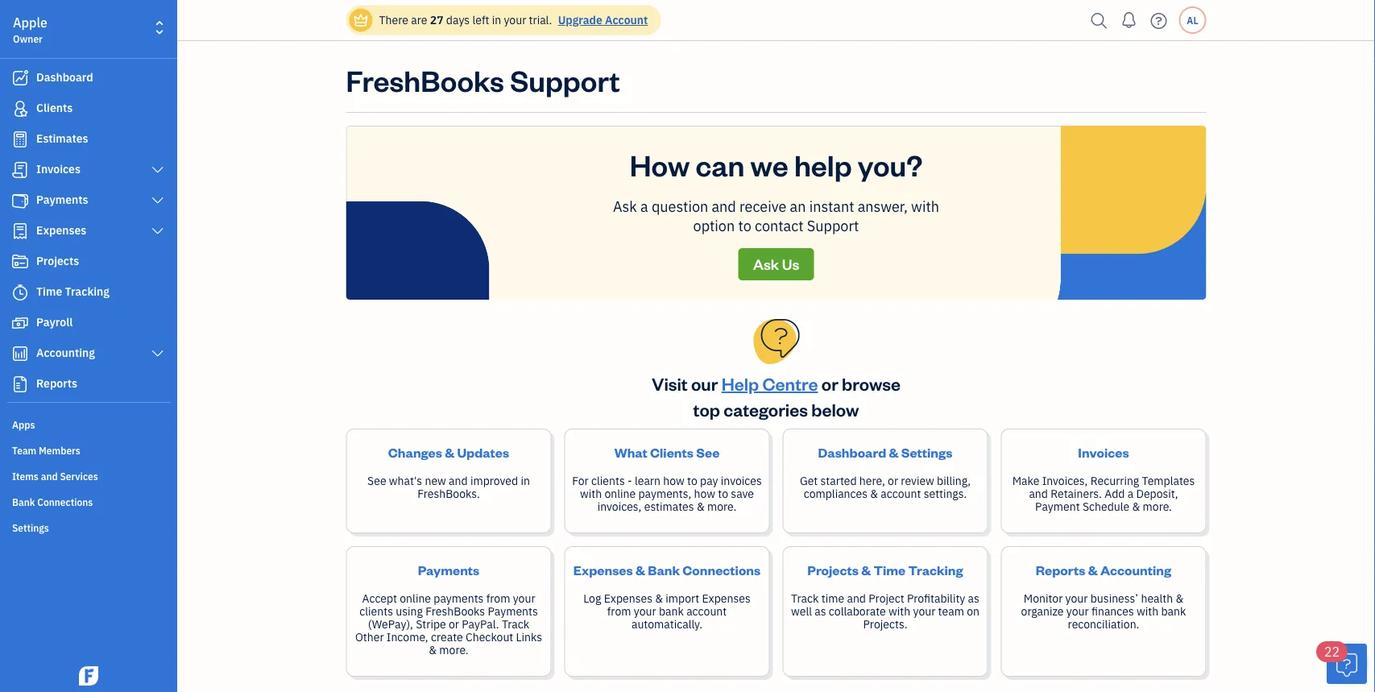 Task type: describe. For each thing, give the bounding box(es) containing it.
payments,
[[639, 486, 692, 501]]

visit
[[652, 372, 688, 395]]

online inside for clients - learn how to pay invoices with online payments, how to save invoices, estimates & more.
[[605, 486, 636, 501]]

ask us
[[753, 255, 800, 274]]

services
[[60, 470, 98, 483]]

chevron large down image for payments
[[150, 194, 165, 207]]

account
[[605, 12, 648, 27]]

members
[[39, 444, 80, 457]]

clients inside main element
[[36, 100, 73, 115]]

more. inside accept online payments from your clients using freshbooks payments (wepay), stripe or paypal. track other income, create checkout links & more.
[[440, 643, 469, 658]]

what clients see
[[615, 443, 720, 461]]

team members
[[12, 444, 80, 457]]

1 horizontal spatial how
[[694, 486, 716, 501]]

0 horizontal spatial as
[[815, 604, 827, 619]]

for
[[572, 474, 589, 488]]

bank inside log expenses & import expenses from your bank account automatically.
[[659, 604, 684, 619]]

al
[[1188, 14, 1199, 27]]

what
[[615, 443, 648, 461]]

team
[[12, 444, 36, 457]]

estimates
[[36, 131, 88, 146]]

categories
[[724, 398, 808, 421]]

1 horizontal spatial clients
[[650, 443, 694, 461]]

learn
[[635, 474, 661, 488]]

our
[[692, 372, 718, 395]]

apple
[[13, 14, 48, 31]]

expenses right import
[[702, 591, 751, 606]]

0 horizontal spatial how
[[664, 474, 685, 488]]

your left finances
[[1067, 604, 1089, 619]]

time inside main element
[[36, 284, 62, 299]]

and inside the track time and project profitability as well as collaborate with your team on projects.
[[847, 591, 866, 606]]

checkout
[[466, 630, 514, 645]]

ask for ask us
[[753, 255, 779, 274]]

bank inside main element
[[12, 496, 35, 509]]

get started here, or review billing, compliances & account settings.
[[800, 474, 971, 501]]

what's
[[389, 474, 422, 488]]

payroll link
[[4, 309, 172, 338]]

centre
[[763, 372, 818, 395]]

dashboard link
[[4, 64, 172, 93]]

changes
[[388, 443, 442, 461]]

payments link
[[4, 186, 172, 215]]

timer image
[[10, 285, 30, 301]]

report image
[[10, 376, 30, 393]]

your right monitor
[[1066, 591, 1088, 606]]

upgrade
[[558, 12, 603, 27]]

1 vertical spatial invoices
[[1079, 443, 1130, 461]]

we
[[751, 145, 789, 183]]

apps link
[[4, 412, 172, 436]]

left
[[473, 12, 490, 27]]

& inside accept online payments from your clients using freshbooks payments (wepay), stripe or paypal. track other income, create checkout links & more.
[[429, 643, 437, 658]]

using
[[396, 604, 423, 619]]

and inside make invoices, recurring templates and retainers. add a deposit, payment schedule & more.
[[1030, 486, 1049, 501]]

0 horizontal spatial to
[[688, 474, 698, 488]]

payments inside accept online payments from your clients using freshbooks payments (wepay), stripe or paypal. track other income, create checkout links & more.
[[488, 604, 538, 619]]

profitability
[[908, 591, 966, 606]]

in for left
[[492, 12, 501, 27]]

0 vertical spatial settings
[[902, 443, 953, 461]]

account for settings
[[881, 486, 922, 501]]

with for what clients see
[[580, 486, 602, 501]]

save
[[731, 486, 754, 501]]

accounting inside accounting link
[[36, 345, 95, 360]]

paypal.
[[462, 617, 499, 632]]

freshbooks support
[[346, 60, 620, 99]]

invoices,
[[1043, 474, 1088, 488]]

monitor
[[1024, 591, 1063, 606]]

& inside make invoices, recurring templates and retainers. add a deposit, payment schedule & more.
[[1133, 499, 1141, 514]]

started
[[821, 474, 857, 488]]

income,
[[387, 630, 428, 645]]

1 vertical spatial bank
[[648, 561, 680, 578]]

how
[[630, 145, 690, 183]]

22 button
[[1317, 642, 1368, 684]]

log expenses & import expenses from your bank account automatically.
[[584, 591, 751, 632]]

projects link
[[4, 247, 172, 276]]

& up log expenses & import expenses from your bank account automatically.
[[636, 561, 646, 578]]

estimates
[[645, 499, 694, 514]]

estimate image
[[10, 131, 30, 148]]

time
[[822, 591, 845, 606]]

see what's new and improved in freshbooks.
[[368, 474, 530, 501]]

top
[[694, 398, 721, 421]]

us
[[782, 255, 800, 274]]

dashboard image
[[10, 70, 30, 86]]

import
[[666, 591, 700, 606]]

an
[[790, 197, 806, 216]]

billing,
[[937, 474, 971, 488]]

money image
[[10, 315, 30, 331]]

stripe
[[416, 617, 446, 632]]

below
[[812, 398, 860, 421]]

invoices link
[[4, 156, 172, 185]]

freshbooks.
[[418, 486, 480, 501]]

expenses up log
[[574, 561, 633, 578]]

track inside the track time and project profitability as well as collaborate with your team on projects.
[[792, 591, 819, 606]]

templates
[[1143, 474, 1196, 488]]

22
[[1325, 644, 1341, 661]]

payment image
[[10, 193, 30, 209]]

payments
[[434, 591, 484, 606]]

business'
[[1091, 591, 1139, 606]]

can
[[696, 145, 745, 183]]

from inside accept online payments from your clients using freshbooks payments (wepay), stripe or paypal. track other income, create checkout links & more.
[[487, 591, 511, 606]]

clients inside for clients - learn how to pay invoices with online payments, how to save invoices, estimates & more.
[[592, 474, 625, 488]]

time tracking
[[36, 284, 110, 299]]

track time and project profitability as well as collaborate with your team on projects.
[[792, 591, 980, 632]]

clients inside accept online payments from your clients using freshbooks payments (wepay), stripe or paypal. track other income, create checkout links & more.
[[360, 604, 393, 619]]

invoices,
[[598, 499, 642, 514]]

there are 27 days left in your trial. upgrade account
[[379, 12, 648, 27]]

health
[[1142, 591, 1174, 606]]

option
[[694, 216, 735, 235]]

project
[[869, 591, 905, 606]]

your inside the track time and project profitability as well as collaborate with your team on projects.
[[914, 604, 936, 619]]

and inside see what's new and improved in freshbooks.
[[449, 474, 468, 488]]

days
[[446, 12, 470, 27]]

help centre link
[[722, 372, 818, 395]]

notifications image
[[1117, 4, 1143, 36]]

deposit,
[[1137, 486, 1179, 501]]

payment
[[1036, 499, 1081, 514]]

on
[[967, 604, 980, 619]]

0 vertical spatial freshbooks
[[346, 60, 505, 99]]

your inside log expenses & import expenses from your bank account automatically.
[[634, 604, 657, 619]]

resource center badge image
[[1328, 644, 1368, 684]]

freshbooks image
[[76, 667, 102, 686]]

0 vertical spatial see
[[697, 443, 720, 461]]

in for improved
[[521, 474, 530, 488]]

here,
[[860, 474, 886, 488]]

or inside accept online payments from your clients using freshbooks payments (wepay), stripe or paypal. track other income, create checkout links & more.
[[449, 617, 459, 632]]

(wepay),
[[368, 617, 413, 632]]

expenses right log
[[604, 591, 653, 606]]

your left trial.
[[504, 12, 527, 27]]

new
[[425, 474, 446, 488]]

expenses & bank connections
[[574, 561, 761, 578]]



Task type: vqa. For each thing, say whether or not it's contained in the screenshot.
Make Invoices, Recurring Templates and Retainers. Add a Deposit, Payment Schedule & more.
yes



Task type: locate. For each thing, give the bounding box(es) containing it.
and inside ask a question and receive an instant answer, with option to contact support
[[712, 197, 737, 216]]

projects inside main element
[[36, 253, 79, 268]]

account inside log expenses & import expenses from your bank account automatically.
[[687, 604, 727, 619]]

more. inside for clients - learn how to pay invoices with online payments, how to save invoices, estimates & more.
[[708, 499, 737, 514]]

links
[[516, 630, 543, 645]]

payments up payments
[[418, 561, 480, 578]]

0 horizontal spatial see
[[368, 474, 387, 488]]

crown image
[[353, 12, 370, 29]]

bank up import
[[648, 561, 680, 578]]

0 vertical spatial projects
[[36, 253, 79, 268]]

0 vertical spatial ask
[[613, 197, 637, 216]]

online up stripe
[[400, 591, 431, 606]]

your up links
[[513, 591, 536, 606]]

settings up review
[[902, 443, 953, 461]]

1 vertical spatial tracking
[[909, 561, 964, 578]]

in right improved
[[521, 474, 530, 488]]

changes & updates
[[388, 443, 510, 461]]

a right add
[[1128, 486, 1134, 501]]

with for how can we help you?
[[912, 197, 940, 216]]

payroll
[[36, 315, 73, 330]]

and right 'time'
[[847, 591, 866, 606]]

search image
[[1087, 8, 1113, 33]]

1 vertical spatial time
[[874, 561, 906, 578]]

and right items
[[41, 470, 58, 483]]

0 vertical spatial clients
[[36, 100, 73, 115]]

settings inside main element
[[12, 521, 49, 534]]

clients
[[36, 100, 73, 115], [650, 443, 694, 461]]

2 horizontal spatial or
[[888, 474, 899, 488]]

& up get started here, or review billing, compliances & account settings.
[[889, 443, 899, 461]]

online inside accept online payments from your clients using freshbooks payments (wepay), stripe or paypal. track other income, create checkout links & more.
[[400, 591, 431, 606]]

with inside the track time and project profitability as well as collaborate with your team on projects.
[[889, 604, 911, 619]]

to left save
[[718, 486, 729, 501]]

1 vertical spatial see
[[368, 474, 387, 488]]

or inside visit our help centre or browse top categories below
[[822, 372, 839, 395]]

track right paypal. at the bottom left
[[502, 617, 530, 632]]

make invoices, recurring templates and retainers. add a deposit, payment schedule & more.
[[1013, 474, 1196, 514]]

expenses
[[36, 223, 86, 238], [574, 561, 633, 578], [604, 591, 653, 606], [702, 591, 751, 606]]

0 horizontal spatial track
[[502, 617, 530, 632]]

from right log
[[608, 604, 631, 619]]

3 chevron large down image from the top
[[150, 347, 165, 360]]

1 vertical spatial projects
[[808, 561, 859, 578]]

receive
[[740, 197, 787, 216]]

a inside ask a question and receive an instant answer, with option to contact support
[[641, 197, 649, 216]]

2 chevron large down image from the top
[[150, 194, 165, 207]]

0 vertical spatial bank
[[12, 496, 35, 509]]

2 horizontal spatial to
[[739, 216, 752, 235]]

online
[[605, 486, 636, 501], [400, 591, 431, 606]]

a inside make invoices, recurring templates and retainers. add a deposit, payment schedule & more.
[[1128, 486, 1134, 501]]

& inside for clients - learn how to pay invoices with online payments, how to save invoices, estimates & more.
[[697, 499, 705, 514]]

are
[[411, 12, 428, 27]]

and left retainers.
[[1030, 486, 1049, 501]]

1 vertical spatial reports
[[1036, 561, 1086, 578]]

add
[[1105, 486, 1126, 501]]

0 horizontal spatial settings
[[12, 521, 49, 534]]

go to help image
[[1147, 8, 1172, 33]]

to left pay
[[688, 474, 698, 488]]

1 chevron large down image from the top
[[150, 164, 165, 177]]

chevron large down image for invoices
[[150, 164, 165, 177]]

invoices inside 'link'
[[36, 162, 81, 177]]

with right answer,
[[912, 197, 940, 216]]

1 horizontal spatial reports
[[1036, 561, 1086, 578]]

1 horizontal spatial clients
[[592, 474, 625, 488]]

projects up 'time'
[[808, 561, 859, 578]]

account down expenses & bank connections
[[687, 604, 727, 619]]

dashboard up clients link
[[36, 70, 93, 85]]

freshbooks
[[346, 60, 505, 99], [426, 604, 485, 619]]

projects & time tracking
[[808, 561, 964, 578]]

time tracking link
[[4, 278, 172, 307]]

freshbooks inside accept online payments from your clients using freshbooks payments (wepay), stripe or paypal. track other income, create checkout links & more.
[[426, 604, 485, 619]]

1 vertical spatial account
[[687, 604, 727, 619]]

1 horizontal spatial or
[[822, 372, 839, 395]]

ask for ask a question and receive an instant answer, with option to contact support
[[613, 197, 637, 216]]

0 vertical spatial track
[[792, 591, 819, 606]]

0 vertical spatial invoices
[[36, 162, 81, 177]]

1 vertical spatial connections
[[683, 561, 761, 578]]

apps
[[12, 418, 35, 431]]

ask a question and receive an instant answer, with option to contact support
[[613, 197, 940, 235]]

from
[[487, 591, 511, 606], [608, 604, 631, 619]]

answer,
[[858, 197, 908, 216]]

0 horizontal spatial from
[[487, 591, 511, 606]]

with right finances
[[1137, 604, 1159, 619]]

dashboard & settings
[[819, 443, 953, 461]]

1 horizontal spatial ask
[[753, 255, 779, 274]]

instant
[[810, 197, 855, 216]]

invoice image
[[10, 162, 30, 178]]

1 horizontal spatial tracking
[[909, 561, 964, 578]]

1 horizontal spatial more.
[[708, 499, 737, 514]]

1 vertical spatial settings
[[12, 521, 49, 534]]

payments
[[36, 192, 88, 207], [418, 561, 480, 578], [488, 604, 538, 619]]

0 vertical spatial tracking
[[65, 284, 110, 299]]

reports inside main element
[[36, 376, 77, 391]]

0 horizontal spatial in
[[492, 12, 501, 27]]

main element
[[0, 0, 218, 692]]

expense image
[[10, 223, 30, 239]]

with for reports & accounting
[[1137, 604, 1159, 619]]

collaborate
[[829, 604, 886, 619]]

& right health
[[1176, 591, 1184, 606]]

0 horizontal spatial or
[[449, 617, 459, 632]]

bank
[[659, 604, 684, 619], [1162, 604, 1187, 619]]

and inside main element
[[41, 470, 58, 483]]

accounting up health
[[1101, 561, 1172, 578]]

team members link
[[4, 438, 172, 462]]

see up pay
[[697, 443, 720, 461]]

1 horizontal spatial bank
[[648, 561, 680, 578]]

0 horizontal spatial ask
[[613, 197, 637, 216]]

support down instant
[[807, 216, 860, 235]]

1 horizontal spatial accounting
[[1101, 561, 1172, 578]]

more. down pay
[[708, 499, 737, 514]]

tracking inside main element
[[65, 284, 110, 299]]

freshbooks down are
[[346, 60, 505, 99]]

-
[[628, 474, 632, 488]]

ask left us
[[753, 255, 779, 274]]

tracking up the profitability
[[909, 561, 964, 578]]

1 vertical spatial accounting
[[1101, 561, 1172, 578]]

settings link
[[4, 515, 172, 539]]

expenses inside main element
[[36, 223, 86, 238]]

0 horizontal spatial more.
[[440, 643, 469, 658]]

accept
[[362, 591, 397, 606]]

1 horizontal spatial projects
[[808, 561, 859, 578]]

with inside ask a question and receive an instant answer, with option to contact support
[[912, 197, 940, 216]]

time up project
[[874, 561, 906, 578]]

project image
[[10, 254, 30, 270]]

your
[[504, 12, 527, 27], [513, 591, 536, 606], [1066, 591, 1088, 606], [634, 604, 657, 619], [914, 604, 936, 619], [1067, 604, 1089, 619]]

0 vertical spatial account
[[881, 486, 922, 501]]

pay
[[700, 474, 719, 488]]

0 vertical spatial payments
[[36, 192, 88, 207]]

0 vertical spatial reports
[[36, 376, 77, 391]]

0 horizontal spatial projects
[[36, 253, 79, 268]]

reports for reports
[[36, 376, 77, 391]]

reports right report image
[[36, 376, 77, 391]]

2 vertical spatial chevron large down image
[[150, 347, 165, 360]]

2 vertical spatial or
[[449, 617, 459, 632]]

bank down expenses & bank connections
[[659, 604, 684, 619]]

0 vertical spatial accounting
[[36, 345, 95, 360]]

your inside accept online payments from your clients using freshbooks payments (wepay), stripe or paypal. track other income, create checkout links & more.
[[513, 591, 536, 606]]

items
[[12, 470, 39, 483]]

updates
[[457, 443, 510, 461]]

well
[[792, 604, 812, 619]]

bank inside 'monitor your business' health & organize your finances with bank reconciliation.'
[[1162, 604, 1187, 619]]

with left '-'
[[580, 486, 602, 501]]

0 vertical spatial dashboard
[[36, 70, 93, 85]]

dashboard up started
[[819, 443, 887, 461]]

bank connections
[[12, 496, 93, 509]]

chevron large down image
[[150, 164, 165, 177], [150, 194, 165, 207], [150, 347, 165, 360]]

0 vertical spatial or
[[822, 372, 839, 395]]

monitor your business' health & organize your finances with bank reconciliation.
[[1022, 591, 1187, 632]]

1 horizontal spatial a
[[1128, 486, 1134, 501]]

0 vertical spatial chevron large down image
[[150, 164, 165, 177]]

estimates link
[[4, 125, 172, 154]]

connections inside main element
[[37, 496, 93, 509]]

invoices
[[36, 162, 81, 177], [1079, 443, 1130, 461]]

clients left '-'
[[592, 474, 625, 488]]

1 vertical spatial in
[[521, 474, 530, 488]]

online right for
[[605, 486, 636, 501]]

support
[[510, 60, 620, 99], [807, 216, 860, 235]]

1 horizontal spatial account
[[881, 486, 922, 501]]

account left the settings.
[[881, 486, 922, 501]]

& right add
[[1133, 499, 1141, 514]]

or up below
[[822, 372, 839, 395]]

0 vertical spatial clients
[[592, 474, 625, 488]]

1 horizontal spatial as
[[968, 591, 980, 606]]

account for bank
[[687, 604, 727, 619]]

help
[[722, 372, 759, 395]]

1 horizontal spatial connections
[[683, 561, 761, 578]]

1 horizontal spatial to
[[718, 486, 729, 501]]

or right stripe
[[449, 617, 459, 632]]

retainers.
[[1051, 486, 1103, 501]]

ask inside ask a question and receive an instant answer, with option to contact support
[[613, 197, 637, 216]]

more. inside make invoices, recurring templates and retainers. add a deposit, payment schedule & more.
[[1143, 499, 1173, 514]]

connections down items and services
[[37, 496, 93, 509]]

from inside log expenses & import expenses from your bank account automatically.
[[608, 604, 631, 619]]

& up business'
[[1089, 561, 1098, 578]]

improved
[[471, 474, 518, 488]]

1 bank from the left
[[659, 604, 684, 619]]

more. down "templates"
[[1143, 499, 1173, 514]]

0 horizontal spatial clients
[[36, 100, 73, 115]]

account inside get started here, or review billing, compliances & account settings.
[[881, 486, 922, 501]]

projects up time tracking at top left
[[36, 253, 79, 268]]

payments up links
[[488, 604, 538, 619]]

1 vertical spatial clients
[[650, 443, 694, 461]]

1 vertical spatial a
[[1128, 486, 1134, 501]]

chevron large down image inside accounting link
[[150, 347, 165, 360]]

accounting link
[[4, 339, 172, 368]]

accounting
[[36, 345, 95, 360], [1101, 561, 1172, 578]]

1 horizontal spatial time
[[874, 561, 906, 578]]

other
[[355, 630, 384, 645]]

for clients - learn how to pay invoices with online payments, how to save invoices, estimates & more.
[[572, 474, 762, 514]]

0 vertical spatial in
[[492, 12, 501, 27]]

or right here,
[[888, 474, 899, 488]]

& up new
[[445, 443, 455, 461]]

0 horizontal spatial support
[[510, 60, 620, 99]]

accounting down payroll
[[36, 345, 95, 360]]

1 vertical spatial ask
[[753, 255, 779, 274]]

invoices down estimates
[[36, 162, 81, 177]]

see inside see what's new and improved in freshbooks.
[[368, 474, 387, 488]]

projects for projects
[[36, 253, 79, 268]]

1 vertical spatial chevron large down image
[[150, 194, 165, 207]]

payments inside main element
[[36, 192, 88, 207]]

in right left
[[492, 12, 501, 27]]

ask down how
[[613, 197, 637, 216]]

reports
[[36, 376, 77, 391], [1036, 561, 1086, 578]]

clients link
[[4, 94, 172, 123]]

and up option
[[712, 197, 737, 216]]

ask us button
[[739, 248, 814, 280]]

1 horizontal spatial see
[[697, 443, 720, 461]]

how can we help you?
[[630, 145, 923, 183]]

tracking
[[65, 284, 110, 299], [909, 561, 964, 578]]

& down stripe
[[429, 643, 437, 658]]

0 vertical spatial connections
[[37, 496, 93, 509]]

schedule
[[1083, 499, 1130, 514]]

track inside accept online payments from your clients using freshbooks payments (wepay), stripe or paypal. track other income, create checkout links & more.
[[502, 617, 530, 632]]

2 vertical spatial payments
[[488, 604, 538, 619]]

automatically.
[[632, 617, 703, 632]]

trial.
[[529, 12, 552, 27]]

&
[[445, 443, 455, 461], [889, 443, 899, 461], [871, 486, 879, 501], [697, 499, 705, 514], [1133, 499, 1141, 514], [636, 561, 646, 578], [862, 561, 871, 578], [1089, 561, 1098, 578], [656, 591, 663, 606], [1176, 591, 1184, 606], [429, 643, 437, 658]]

track
[[792, 591, 819, 606], [502, 617, 530, 632]]

a left question
[[641, 197, 649, 216]]

how
[[664, 474, 685, 488], [694, 486, 716, 501]]

projects for projects & time tracking
[[808, 561, 859, 578]]

0 horizontal spatial payments
[[36, 192, 88, 207]]

0 horizontal spatial bank
[[659, 604, 684, 619]]

track left 'time'
[[792, 591, 819, 606]]

support down upgrade
[[510, 60, 620, 99]]

settings.
[[924, 486, 967, 501]]

1 vertical spatial track
[[502, 617, 530, 632]]

& inside log expenses & import expenses from your bank account automatically.
[[656, 591, 663, 606]]

0 horizontal spatial clients
[[360, 604, 393, 619]]

make
[[1013, 474, 1040, 488]]

2 horizontal spatial more.
[[1143, 499, 1173, 514]]

reports link
[[4, 370, 172, 399]]

your left team
[[914, 604, 936, 619]]

dashboard for dashboard & settings
[[819, 443, 887, 461]]

1 vertical spatial clients
[[360, 604, 393, 619]]

items and services
[[12, 470, 98, 483]]

or inside get started here, or review billing, compliances & account settings.
[[888, 474, 899, 488]]

and right new
[[449, 474, 468, 488]]

settings down "bank connections"
[[12, 521, 49, 534]]

with inside 'monitor your business' health & organize your finances with bank reconciliation.'
[[1137, 604, 1159, 619]]

0 horizontal spatial time
[[36, 284, 62, 299]]

chevron large down image
[[150, 225, 165, 238]]

clients up learn
[[650, 443, 694, 461]]

1 vertical spatial support
[[807, 216, 860, 235]]

0 horizontal spatial a
[[641, 197, 649, 216]]

client image
[[10, 101, 30, 117]]

as right team
[[968, 591, 980, 606]]

bank down items
[[12, 496, 35, 509]]

to inside ask a question and receive an instant answer, with option to contact support
[[739, 216, 752, 235]]

& right started
[[871, 486, 879, 501]]

payments down 'invoices' 'link'
[[36, 192, 88, 207]]

chevron large down image for accounting
[[150, 347, 165, 360]]

bank connections link
[[4, 489, 172, 513]]

0 vertical spatial time
[[36, 284, 62, 299]]

1 vertical spatial freshbooks
[[426, 604, 485, 619]]

team
[[939, 604, 965, 619]]

dashboard
[[36, 70, 93, 85], [819, 443, 887, 461]]

chevron large down image inside 'invoices' 'link'
[[150, 164, 165, 177]]

how up estimates
[[664, 474, 685, 488]]

2 horizontal spatial payments
[[488, 604, 538, 619]]

0 horizontal spatial connections
[[37, 496, 93, 509]]

reports for reports & accounting
[[1036, 561, 1086, 578]]

0 horizontal spatial accounting
[[36, 345, 95, 360]]

as right well
[[815, 604, 827, 619]]

1 horizontal spatial track
[[792, 591, 819, 606]]

reports up monitor
[[1036, 561, 1086, 578]]

support inside ask a question and receive an instant answer, with option to contact support
[[807, 216, 860, 235]]

0 horizontal spatial account
[[687, 604, 727, 619]]

with inside for clients - learn how to pay invoices with online payments, how to save invoices, estimates & more.
[[580, 486, 602, 501]]

& inside get started here, or review billing, compliances & account settings.
[[871, 486, 879, 501]]

there
[[379, 12, 409, 27]]

clients up the other
[[360, 604, 393, 619]]

more. down stripe
[[440, 643, 469, 658]]

dashboard inside main element
[[36, 70, 93, 85]]

1 horizontal spatial in
[[521, 474, 530, 488]]

connections up import
[[683, 561, 761, 578]]

clients
[[592, 474, 625, 488], [360, 604, 393, 619]]

& inside 'monitor your business' health & organize your finances with bank reconciliation.'
[[1176, 591, 1184, 606]]

question
[[652, 197, 709, 216]]

& down pay
[[697, 499, 705, 514]]

0 horizontal spatial tracking
[[65, 284, 110, 299]]

tracking down projects link
[[65, 284, 110, 299]]

create
[[431, 630, 463, 645]]

from up paypal. at the bottom left
[[487, 591, 511, 606]]

0 horizontal spatial online
[[400, 591, 431, 606]]

accept online payments from your clients using freshbooks payments (wepay), stripe or paypal. track other income, create checkout links & more.
[[355, 591, 543, 658]]

bank right business'
[[1162, 604, 1187, 619]]

al button
[[1180, 6, 1207, 34]]

with
[[912, 197, 940, 216], [580, 486, 602, 501], [889, 604, 911, 619], [1137, 604, 1159, 619]]

1 vertical spatial dashboard
[[819, 443, 887, 461]]

see left what's
[[368, 474, 387, 488]]

clients up estimates
[[36, 100, 73, 115]]

your left import
[[634, 604, 657, 619]]

expenses down 'payments' link
[[36, 223, 86, 238]]

2 bank from the left
[[1162, 604, 1187, 619]]

to down receive
[[739, 216, 752, 235]]

time right timer image
[[36, 284, 62, 299]]

1 horizontal spatial payments
[[418, 561, 480, 578]]

27
[[430, 12, 444, 27]]

freshbooks up create
[[426, 604, 485, 619]]

0 vertical spatial support
[[510, 60, 620, 99]]

more.
[[708, 499, 737, 514], [1143, 499, 1173, 514], [440, 643, 469, 658]]

1 vertical spatial online
[[400, 591, 431, 606]]

0 horizontal spatial bank
[[12, 496, 35, 509]]

settings
[[902, 443, 953, 461], [12, 521, 49, 534]]

projects.
[[864, 617, 908, 632]]

in inside see what's new and improved in freshbooks.
[[521, 474, 530, 488]]

0 horizontal spatial reports
[[36, 376, 77, 391]]

apple owner
[[13, 14, 48, 45]]

how left save
[[694, 486, 716, 501]]

0 vertical spatial online
[[605, 486, 636, 501]]

dashboard for dashboard
[[36, 70, 93, 85]]

& up project
[[862, 561, 871, 578]]

1 vertical spatial payments
[[418, 561, 480, 578]]

ask inside button
[[753, 255, 779, 274]]

1 horizontal spatial from
[[608, 604, 631, 619]]

1 horizontal spatial dashboard
[[819, 443, 887, 461]]

invoices up recurring
[[1079, 443, 1130, 461]]

with right collaborate
[[889, 604, 911, 619]]

& left import
[[656, 591, 663, 606]]

reports & accounting
[[1036, 561, 1172, 578]]

chart image
[[10, 346, 30, 362]]



